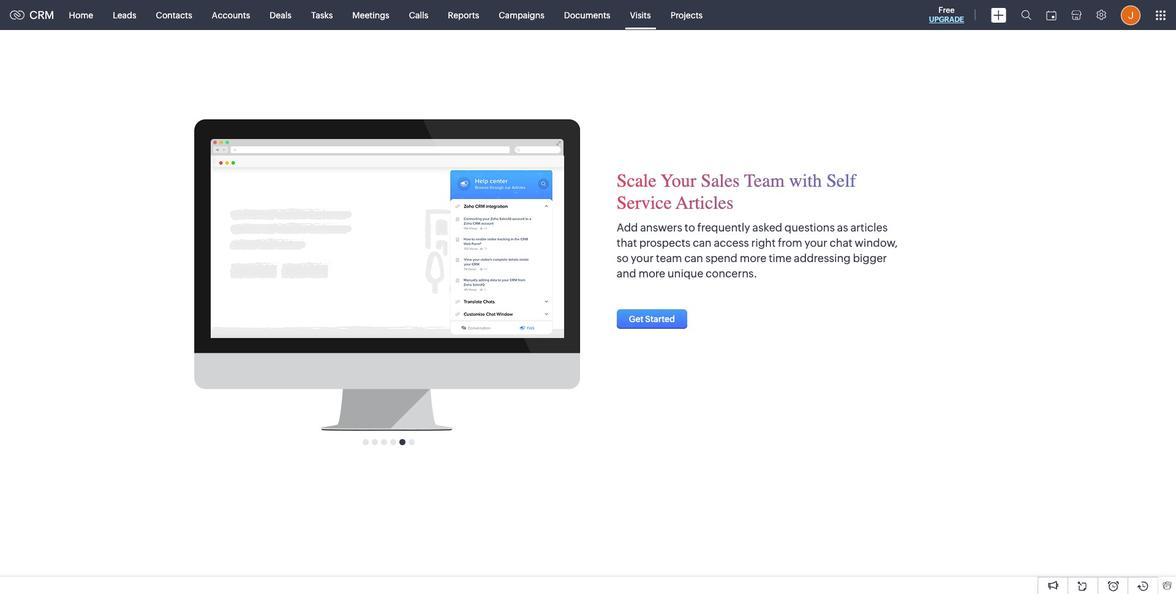 Task type: locate. For each thing, give the bounding box(es) containing it.
get started button
[[617, 309, 687, 329]]

your right so
[[631, 252, 654, 265]]

can up unique at the top of page
[[684, 252, 703, 265]]

more
[[740, 252, 767, 265], [639, 267, 665, 280]]

home link
[[59, 0, 103, 30]]

1 horizontal spatial your
[[805, 236, 828, 249]]

1 vertical spatial your
[[631, 252, 654, 265]]

profile element
[[1114, 0, 1148, 30]]

and
[[617, 267, 636, 280]]

asked
[[753, 221, 783, 234]]

self
[[827, 170, 856, 192]]

window,
[[855, 236, 898, 249]]

right
[[751, 236, 776, 249]]

calendar image
[[1046, 10, 1057, 20]]

to
[[685, 221, 695, 234]]

addressing
[[794, 252, 851, 265]]

free
[[939, 6, 955, 15]]

from
[[778, 236, 803, 249]]

projects
[[671, 10, 703, 20]]

0 vertical spatial your
[[805, 236, 828, 249]]

unique
[[668, 267, 704, 280]]

team
[[744, 170, 785, 192]]

contacts link
[[146, 0, 202, 30]]

calls
[[409, 10, 428, 20]]

add
[[617, 221, 638, 234]]

scale
[[617, 170, 657, 192]]

accounts
[[212, 10, 250, 20]]

1 horizontal spatial more
[[740, 252, 767, 265]]

your
[[805, 236, 828, 249], [631, 252, 654, 265]]

tasks
[[311, 10, 333, 20]]

your
[[661, 170, 697, 192]]

so
[[617, 252, 629, 265]]

can
[[693, 236, 712, 249], [684, 252, 703, 265]]

crm
[[29, 9, 54, 21]]

prospects
[[639, 236, 691, 249]]

your down the questions
[[805, 236, 828, 249]]

deals
[[270, 10, 292, 20]]

1 vertical spatial more
[[639, 267, 665, 280]]

more down team
[[639, 267, 665, 280]]

accounts link
[[202, 0, 260, 30]]

frequently
[[698, 221, 750, 234]]

search element
[[1014, 0, 1039, 30]]

calls link
[[399, 0, 438, 30]]

can down to
[[693, 236, 712, 249]]

time
[[769, 252, 792, 265]]

more down "right"
[[740, 252, 767, 265]]

chat
[[830, 236, 853, 249]]

0 horizontal spatial your
[[631, 252, 654, 265]]

bigger
[[853, 252, 887, 265]]

campaigns link
[[489, 0, 554, 30]]

0 horizontal spatial more
[[639, 267, 665, 280]]

as
[[837, 221, 848, 234]]

profile image
[[1121, 5, 1141, 25]]

scale your sales team with self service articles
[[617, 170, 856, 214]]

spend
[[706, 252, 738, 265]]



Task type: describe. For each thing, give the bounding box(es) containing it.
crm link
[[10, 9, 54, 21]]

documents
[[564, 10, 611, 20]]

visits link
[[620, 0, 661, 30]]

questions
[[785, 221, 835, 234]]

projects link
[[661, 0, 713, 30]]

sales
[[701, 170, 740, 192]]

articles
[[851, 221, 888, 234]]

get
[[629, 314, 644, 324]]

get started
[[629, 314, 675, 324]]

create menu element
[[984, 0, 1014, 30]]

1 vertical spatial can
[[684, 252, 703, 265]]

tasks link
[[301, 0, 343, 30]]

reports
[[448, 10, 479, 20]]

meetings
[[352, 10, 390, 20]]

upgrade
[[929, 15, 964, 24]]

search image
[[1021, 10, 1032, 20]]

add answers to frequently asked questions as articles that prospects can access right from your chat window, so your team can spend more time addressing bigger and more unique concerns.
[[617, 221, 898, 280]]

service
[[617, 192, 672, 214]]

articles
[[676, 192, 734, 214]]

0 vertical spatial can
[[693, 236, 712, 249]]

documents link
[[554, 0, 620, 30]]

team
[[656, 252, 682, 265]]

leads link
[[103, 0, 146, 30]]

concerns.
[[706, 267, 758, 280]]

0 vertical spatial more
[[740, 252, 767, 265]]

with
[[789, 170, 822, 192]]

that
[[617, 236, 637, 249]]

create menu image
[[991, 8, 1007, 22]]

started
[[645, 314, 675, 324]]

reports link
[[438, 0, 489, 30]]

free upgrade
[[929, 6, 964, 24]]

deals link
[[260, 0, 301, 30]]

answers
[[640, 221, 683, 234]]

campaigns
[[499, 10, 545, 20]]

access
[[714, 236, 749, 249]]

meetings link
[[343, 0, 399, 30]]

contacts
[[156, 10, 192, 20]]

leads
[[113, 10, 136, 20]]

visits
[[630, 10, 651, 20]]

home
[[69, 10, 93, 20]]



Task type: vqa. For each thing, say whether or not it's contained in the screenshot.
'Deals'
yes



